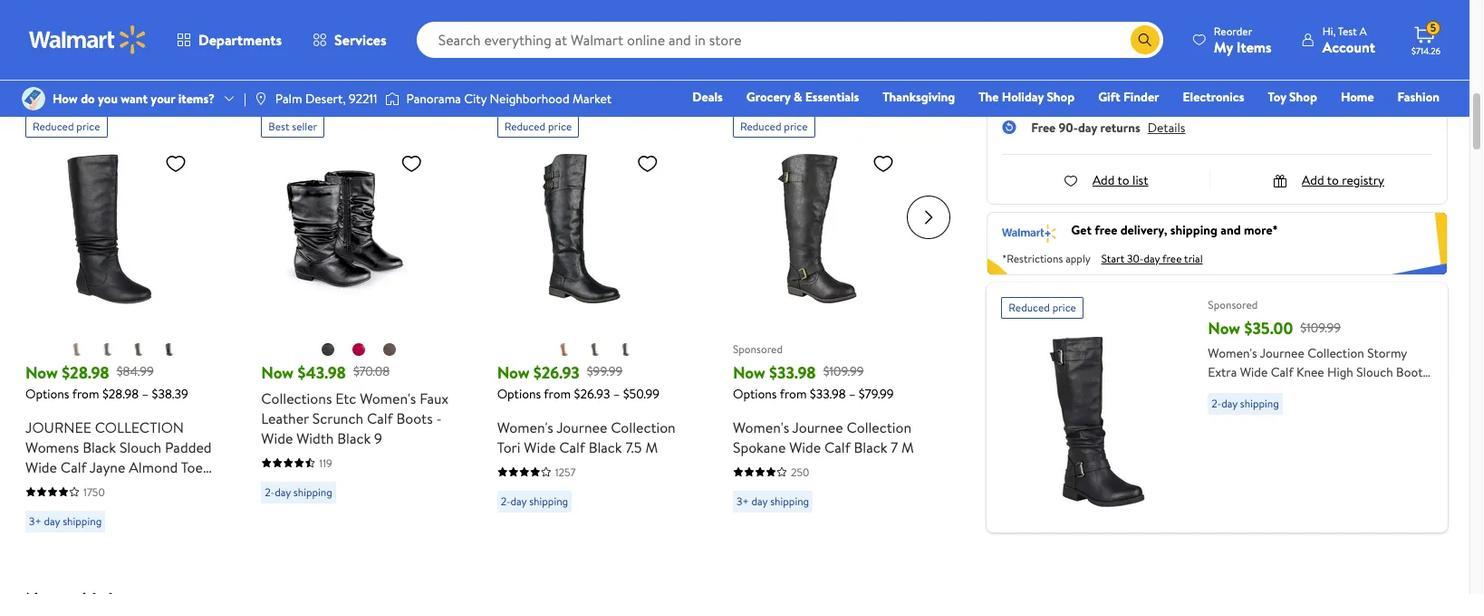 Task type: locate. For each thing, give the bounding box(es) containing it.
delivery,
[[1121, 221, 1168, 239]]

1 horizontal spatial 3+ day shipping
[[737, 494, 810, 509]]

black inside journee collection womens black slouch padded wide calf jayne almond toe riding boot 7.5 wc
[[83, 437, 116, 457]]

list
[[1133, 171, 1149, 189]]

0 vertical spatial and
[[1059, 87, 1078, 105]]

0 vertical spatial you
[[128, 54, 156, 79]]

reduced price down "neighborhood"
[[505, 118, 572, 134]]

– inside sponsored now $33.98 $109.99 options from $33.98 – $79.99
[[849, 385, 856, 403]]

0 vertical spatial 92211
[[1144, 32, 1174, 50]]

7.5 inside journee collection womens black slouch padded wide calf jayne almond toe riding boot 7.5 wc
[[103, 477, 119, 497]]

0 vertical spatial $109.99
[[1301, 319, 1341, 337]]

Search search field
[[417, 22, 1164, 58]]

seller
[[292, 118, 317, 134]]

1 vertical spatial boot
[[68, 477, 99, 497]]

add to favorites list, collections etc women's faux leather scrunch calf boots - wide width black 9 image
[[401, 152, 423, 174]]

7.5 left wc
[[103, 477, 119, 497]]

shop up '90-' on the top right of the page
[[1047, 88, 1075, 106]]

from
[[72, 385, 99, 403], [544, 385, 571, 403], [780, 385, 807, 403]]

shipping down $35.00
[[1241, 396, 1280, 411]]

apply
[[1066, 251, 1091, 266]]

0 vertical spatial $33.98
[[770, 361, 816, 384]]

$109.99 inside sponsored now $35.00 $109.99 women's journee collection stormy extra wide calf knee high slouch boot black faux leather 7 m 2-day shipping
[[1301, 319, 1341, 337]]

– inside now $26.93 $99.99 options from $26.93 – $50.99
[[613, 385, 620, 403]]

from inside now $26.93 $99.99 options from $26.93 – $50.99
[[544, 385, 571, 403]]

reduced down grocery at the right top of the page
[[740, 118, 782, 134]]

Walmart Site-Wide search field
[[417, 22, 1164, 58]]

collection
[[95, 417, 184, 437]]

3 – from the left
[[849, 385, 856, 403]]

0 horizontal spatial and
[[1059, 87, 1078, 105]]

92211
[[1144, 32, 1174, 50], [349, 90, 378, 108]]

options up the spokane
[[733, 385, 777, 403]]

$109.99 up $79.99
[[824, 363, 864, 381]]

shipping inside sponsored now $35.00 $109.99 women's journee collection stormy extra wide calf knee high slouch boot black faux leather 7 m 2-day shipping
[[1241, 396, 1280, 411]]

1 vertical spatial $109.99
[[824, 363, 864, 381]]

the
[[979, 88, 999, 106]]

reduced
[[33, 118, 74, 134], [505, 118, 546, 134], [740, 118, 782, 134], [1009, 300, 1050, 315]]

– down $84.99 in the bottom of the page
[[142, 385, 149, 403]]

3 from from the left
[[780, 385, 807, 403]]

1 horizontal spatial to
[[1328, 171, 1339, 189]]

collection up "high"
[[1308, 344, 1365, 362]]

1 horizontal spatial $109.99
[[1301, 319, 1341, 337]]

1 options from the left
[[25, 385, 69, 403]]

black image
[[321, 342, 336, 357], [619, 342, 633, 357]]

1 horizontal spatial collection
[[847, 417, 912, 437]]

0 horizontal spatial to
[[1118, 171, 1130, 189]]

price down &
[[784, 118, 808, 134]]

0 horizontal spatial brown image
[[132, 342, 146, 357]]

brown image
[[132, 342, 146, 357], [383, 342, 397, 357], [588, 342, 603, 357]]

0 vertical spatial 3+
[[737, 494, 749, 509]]

now inside now $26.93 $99.99 options from $26.93 – $50.99
[[497, 361, 530, 384]]

$35.00
[[1245, 317, 1294, 340]]

now $43.98 $70.08 collections etc women's faux leather scrunch calf boots - wide width black 9
[[261, 361, 449, 448]]

desert, up sold and shipped by walmart.com
[[1100, 32, 1141, 50]]

collection down $79.99
[[847, 417, 912, 437]]

items
[[1237, 37, 1272, 57]]

$28.98
[[62, 361, 109, 384], [102, 385, 139, 403]]

1 horizontal spatial 2-day shipping
[[501, 494, 568, 509]]

3+ day shipping down "250" in the bottom right of the page
[[737, 494, 810, 509]]

jayne
[[90, 457, 125, 477]]

from up women's journee collection spokane wide calf black 7 m
[[780, 385, 807, 403]]

1 vertical spatial free
[[1163, 251, 1182, 266]]

black left 9
[[337, 428, 371, 448]]

3+ down the spokane
[[737, 494, 749, 509]]

2 add from the left
[[1302, 171, 1325, 189]]

now up tori
[[497, 361, 530, 384]]

grey faux leather image
[[101, 342, 115, 357]]

reduced inside now $35.00 group
[[1009, 300, 1050, 315]]

calf left knee
[[1271, 363, 1294, 381]]

you right do
[[98, 90, 118, 108]]

what
[[74, 80, 101, 98]]

*restrictions
[[1003, 251, 1063, 266]]

reduced price down how
[[33, 118, 100, 134]]

$109.99 for $35.00
[[1301, 319, 1341, 337]]

2 horizontal spatial journee
[[1260, 344, 1305, 362]]

burgundy image
[[352, 342, 367, 357]]

collection inside sponsored now $35.00 $109.99 women's journee collection stormy extra wide calf knee high slouch boot black faux leather 7 m 2-day shipping
[[1308, 344, 1365, 362]]

1 vertical spatial $26.93
[[574, 385, 610, 403]]

wide down journee in the bottom of the page
[[25, 457, 57, 477]]

 image left panorama
[[385, 90, 399, 108]]

walmart+
[[1386, 113, 1440, 131]]

2 to from the left
[[1328, 171, 1339, 189]]

free left "trial"
[[1163, 251, 1182, 266]]

1 horizontal spatial add
[[1302, 171, 1325, 189]]

1 vertical spatial leather
[[261, 408, 309, 428]]

day
[[1078, 119, 1098, 137], [1144, 251, 1160, 266], [1222, 396, 1238, 411], [275, 484, 291, 500], [511, 494, 527, 509], [752, 494, 768, 509], [44, 513, 60, 529]]

2 horizontal spatial m
[[1323, 382, 1334, 400]]

2 horizontal spatial options
[[733, 385, 777, 403]]

0 horizontal spatial you
[[98, 90, 118, 108]]

1 horizontal spatial you
[[128, 54, 156, 79]]

0 horizontal spatial palm desert, 92211
[[275, 90, 378, 108]]

journee inside women's journee collection spokane wide calf black 7 m
[[793, 417, 844, 437]]

3+ for now $33.98
[[737, 494, 749, 509]]

0 vertical spatial boot
[[1397, 363, 1423, 381]]

$79.99
[[859, 385, 894, 403]]

$714.26
[[1412, 44, 1441, 57]]

price down apply
[[1053, 300, 1077, 315]]

options inside now $28.98 $84.99 options from $28.98 – $38.39
[[25, 385, 69, 403]]

0 horizontal spatial sponsored
[[733, 342, 783, 357]]

0 vertical spatial 3+ day shipping
[[737, 494, 810, 509]]

collection
[[1308, 344, 1365, 362], [611, 417, 676, 437], [847, 417, 912, 437]]

now $35.00 group
[[987, 283, 1448, 533]]

palm desert, 92211 up sold and shipped by walmart.com
[[1070, 32, 1174, 50]]

0 horizontal spatial journee
[[557, 417, 608, 437]]

0 horizontal spatial 3+ day shipping
[[29, 513, 102, 529]]

0 horizontal spatial 7.5
[[103, 477, 119, 497]]

black down now $26.93 $99.99 options from $26.93 – $50.99
[[589, 437, 622, 457]]

– for now $26.93
[[613, 385, 620, 403]]

add to list button
[[1064, 171, 1149, 189]]

1 horizontal spatial faux
[[1241, 382, 1266, 400]]

sponsored
[[1208, 297, 1258, 313], [733, 342, 783, 357]]

7 down $79.99
[[891, 437, 898, 457]]

you inside the similar items you might like based on what customers bought
[[128, 54, 156, 79]]

details
[[1148, 119, 1186, 137]]

deals
[[693, 88, 723, 106]]

1 horizontal spatial brown image
[[383, 342, 397, 357]]

7.5 down $50.99
[[626, 437, 642, 457]]

1 vertical spatial 3+ day shipping
[[29, 513, 102, 529]]

women's down $70.08
[[360, 388, 416, 408]]

reduced price down grocery at the right top of the page
[[740, 118, 808, 134]]

and right sold
[[1059, 87, 1078, 105]]

reduced for now
[[740, 118, 782, 134]]

1 horizontal spatial boot
[[1397, 363, 1423, 381]]

1 horizontal spatial  image
[[385, 90, 399, 108]]

2 horizontal spatial –
[[849, 385, 856, 403]]

calf inside sponsored now $35.00 $109.99 women's journee collection stormy extra wide calf knee high slouch boot black faux leather 7 m 2-day shipping
[[1271, 363, 1294, 381]]

m inside women's journee collection tori wide calf black 7.5 m
[[646, 437, 658, 457]]

wide inside women's journee collection spokane wide calf black 7 m
[[790, 437, 821, 457]]

0 horizontal spatial from
[[72, 385, 99, 403]]

black down extra
[[1208, 382, 1238, 400]]

2 – from the left
[[613, 385, 620, 403]]

reduced down the *restrictions
[[1009, 300, 1050, 315]]

brown image for now $43.98
[[383, 342, 397, 357]]

options for $28.98
[[25, 385, 69, 403]]

shipping down 1257
[[529, 494, 568, 509]]

1 horizontal spatial m
[[902, 437, 914, 457]]

slouch down 'stormy'
[[1357, 363, 1394, 381]]

7.5 inside women's journee collection tori wide calf black 7.5 m
[[626, 437, 642, 457]]

1 horizontal spatial journee
[[793, 417, 844, 437]]

$109.99 for $33.98
[[824, 363, 864, 381]]

add to favorites list, journee collection womens black slouch padded wide calf jayne almond toe riding boot 7.5 wc image
[[165, 152, 187, 174]]

1 brown image from the left
[[132, 342, 146, 357]]

free
[[1095, 221, 1118, 239], [1163, 251, 1182, 266]]

collection inside women's journee collection tori wide calf black 7.5 m
[[611, 417, 676, 437]]

shop
[[1047, 88, 1075, 106], [1290, 88, 1318, 106]]

journee
[[25, 417, 91, 437]]

now up journee in the bottom of the page
[[25, 361, 58, 384]]

0 horizontal spatial palm
[[275, 90, 302, 108]]

now for $28.98
[[25, 361, 58, 384]]

$26.93 down $99.99
[[574, 385, 610, 403]]

palm
[[1070, 32, 1097, 50], [275, 90, 302, 108]]

0 horizontal spatial $109.99
[[824, 363, 864, 381]]

3+ day shipping for now
[[737, 494, 810, 509]]

0 vertical spatial free
[[1095, 221, 1118, 239]]

women's journee collection spokane wide calf black 7 m image
[[733, 145, 902, 313]]

$28.98 down taupe icon
[[62, 361, 109, 384]]

add left the list
[[1093, 171, 1115, 189]]

1 vertical spatial 3+
[[29, 513, 41, 529]]

3+ day shipping for $28.98
[[29, 513, 102, 529]]

journee up "250" in the bottom right of the page
[[793, 417, 844, 437]]

1 vertical spatial and
[[1221, 221, 1241, 239]]

m for $99.99
[[646, 437, 658, 457]]

market
[[573, 90, 612, 108]]

journee inside women's journee collection tori wide calf black 7.5 m
[[557, 417, 608, 437]]

add left registry
[[1302, 171, 1325, 189]]

price for now $33.98
[[784, 118, 808, 134]]

0 horizontal spatial boot
[[68, 477, 99, 497]]

1 vertical spatial 7
[[891, 437, 898, 457]]

sold
[[1032, 87, 1056, 105]]

options inside now $26.93 $99.99 options from $26.93 – $50.99
[[497, 385, 541, 403]]

3+
[[737, 494, 749, 509], [29, 513, 41, 529]]

women's inside women's journee collection spokane wide calf black 7 m
[[733, 417, 790, 437]]

1 horizontal spatial sponsored
[[1208, 297, 1258, 313]]

sponsored inside sponsored now $33.98 $109.99 options from $33.98 – $79.99
[[733, 342, 783, 357]]

to left the list
[[1118, 171, 1130, 189]]

0 horizontal spatial slouch
[[120, 437, 162, 457]]

2 product group from the left
[[261, 108, 457, 540]]

women's inside sponsored now $35.00 $109.99 women's journee collection stormy extra wide calf knee high slouch boot black faux leather 7 m 2-day shipping
[[1208, 344, 1258, 362]]

women's down sponsored now $33.98 $109.99 options from $33.98 – $79.99
[[733, 417, 790, 437]]

now inside sponsored now $35.00 $109.99 women's journee collection stormy extra wide calf knee high slouch boot black faux leather 7 m 2-day shipping
[[1208, 317, 1241, 340]]

one debit link
[[1293, 112, 1371, 132]]

0 horizontal spatial options
[[25, 385, 69, 403]]

spokane
[[733, 437, 786, 457]]

registry
[[1342, 171, 1385, 189]]

sponsored for $35.00
[[1208, 297, 1258, 313]]

0 vertical spatial sponsored
[[1208, 297, 1258, 313]]

black down $79.99
[[854, 437, 888, 457]]

reduced price inside now $35.00 group
[[1009, 300, 1077, 315]]

price down "neighborhood"
[[548, 118, 572, 134]]

shipping inside banner
[[1171, 221, 1218, 239]]

free 90-day returns details
[[1032, 119, 1186, 137]]

hi, test a account
[[1323, 23, 1376, 57]]

sponsored inside sponsored now $35.00 $109.99 women's journee collection stormy extra wide calf knee high slouch boot black faux leather 7 m 2-day shipping
[[1208, 297, 1258, 313]]

7.5
[[626, 437, 642, 457], [103, 477, 119, 497]]

 image right | on the top left of the page
[[254, 92, 268, 106]]

women's down now $26.93 $99.99 options from $26.93 – $50.99
[[497, 417, 554, 437]]

gift finder
[[1099, 88, 1160, 106]]

shipping down "250" in the bottom right of the page
[[771, 494, 810, 509]]

1 horizontal spatial 7
[[1314, 382, 1320, 400]]

2 horizontal spatial collection
[[1308, 344, 1365, 362]]

m inside women's journee collection spokane wide calf black 7 m
[[902, 437, 914, 457]]

0 horizontal spatial shop
[[1047, 88, 1075, 106]]

black image up $43.98
[[321, 342, 336, 357]]

city
[[464, 90, 487, 108]]

0 horizontal spatial 2-day shipping
[[265, 484, 332, 500]]

1 vertical spatial 7.5
[[103, 477, 119, 497]]

leather left the scrunch on the left bottom
[[261, 408, 309, 428]]

 image
[[22, 87, 45, 111]]

0 vertical spatial $26.93
[[534, 361, 580, 384]]

essentials
[[806, 88, 859, 106]]

fashion link
[[1390, 87, 1448, 107]]

– inside now $28.98 $84.99 options from $28.98 – $38.39
[[142, 385, 149, 403]]

from down chestnut icon
[[544, 385, 571, 403]]

product group containing now $26.93
[[497, 108, 693, 540]]

desert, up seller
[[305, 90, 346, 108]]

$26.93
[[534, 361, 580, 384], [574, 385, 610, 403]]

collection for $33.98
[[847, 417, 912, 437]]

– left $50.99
[[613, 385, 620, 403]]

boot down 'stormy'
[[1397, 363, 1423, 381]]

width
[[297, 428, 334, 448]]

journee inside sponsored now $35.00 $109.99 women's journee collection stormy extra wide calf knee high slouch boot black faux leather 7 m 2-day shipping
[[1260, 344, 1305, 362]]

1 horizontal spatial shop
[[1290, 88, 1318, 106]]

0 vertical spatial palm
[[1070, 32, 1097, 50]]

free right get
[[1095, 221, 1118, 239]]

calf up 1750
[[61, 457, 87, 477]]

1 to from the left
[[1118, 171, 1130, 189]]

m
[[1323, 382, 1334, 400], [646, 437, 658, 457], [902, 437, 914, 457]]

0 horizontal spatial black image
[[321, 342, 336, 357]]

2 horizontal spatial from
[[780, 385, 807, 403]]

palm up best seller
[[275, 90, 302, 108]]

now inside now $28.98 $84.99 options from $28.98 – $38.39
[[25, 361, 58, 384]]

0 horizontal spatial free
[[1095, 221, 1118, 239]]

now up extra
[[1208, 317, 1241, 340]]

black
[[1208, 382, 1238, 400], [337, 428, 371, 448], [83, 437, 116, 457], [589, 437, 622, 457], [854, 437, 888, 457]]

3 options from the left
[[733, 385, 777, 403]]

items
[[80, 54, 123, 79]]

palm desert, 92211 up seller
[[275, 90, 378, 108]]

journee down $35.00
[[1260, 344, 1305, 362]]

2-
[[1212, 396, 1222, 411], [265, 484, 275, 500], [501, 494, 511, 509]]

palm up shipped
[[1070, 32, 1097, 50]]

reduced price down *restrictions apply
[[1009, 300, 1077, 315]]

leather
[[1269, 382, 1311, 400], [261, 408, 309, 428]]

to left registry
[[1328, 171, 1339, 189]]

black image
[[162, 342, 177, 357]]

returns
[[1101, 119, 1141, 137]]

0 horizontal spatial add
[[1093, 171, 1115, 189]]

women's up extra
[[1208, 344, 1258, 362]]

2 from from the left
[[544, 385, 571, 403]]

slouch up wc
[[120, 437, 162, 457]]

1 vertical spatial $33.98
[[810, 385, 846, 403]]

1 horizontal spatial 2-
[[501, 494, 511, 509]]

30-
[[1128, 251, 1144, 266]]

$28.98 down $84.99 in the bottom of the page
[[102, 385, 139, 403]]

1 vertical spatial you
[[98, 90, 118, 108]]

walmart.com
[[1143, 87, 1215, 105]]

panorama
[[407, 90, 461, 108]]

boot
[[1397, 363, 1423, 381], [68, 477, 99, 497]]

now inside now $43.98 $70.08 collections etc women's faux leather scrunch calf boots - wide width black 9
[[261, 361, 294, 384]]

neighborhood
[[490, 90, 570, 108]]

get free delivery, shipping and more*
[[1072, 221, 1279, 239]]

shop right the toy
[[1290, 88, 1318, 106]]

4 product group from the left
[[733, 108, 929, 540]]

7 down knee
[[1314, 382, 1320, 400]]

items?
[[178, 90, 215, 108]]

brown image up $84.99 in the bottom of the page
[[132, 342, 146, 357]]

1 horizontal spatial 92211
[[1144, 32, 1174, 50]]

details button
[[1148, 119, 1186, 137]]

grocery & essentials
[[747, 88, 859, 106]]

1 horizontal spatial and
[[1221, 221, 1241, 239]]

from inside now $28.98 $84.99 options from $28.98 – $38.39
[[72, 385, 99, 403]]

the holiday shop link
[[971, 87, 1083, 107]]

3+ for now $28.98
[[29, 513, 41, 529]]

0 vertical spatial palm desert, 92211
[[1070, 32, 1174, 50]]

faux inside now $43.98 $70.08 collections etc women's faux leather scrunch calf boots - wide width black 9
[[420, 388, 449, 408]]

 image
[[385, 90, 399, 108], [254, 92, 268, 106]]

0 horizontal spatial desert,
[[305, 90, 346, 108]]

$26.93 down chestnut icon
[[534, 361, 580, 384]]

1 vertical spatial palm desert, 92211
[[275, 90, 378, 108]]

riding
[[25, 477, 65, 497]]

0 horizontal spatial leather
[[261, 408, 309, 428]]

wide inside women's journee collection tori wide calf black 7.5 m
[[524, 437, 556, 457]]

2 black image from the left
[[619, 342, 633, 357]]

shipping
[[1171, 221, 1218, 239], [1241, 396, 1280, 411], [294, 484, 332, 500], [529, 494, 568, 509], [771, 494, 810, 509], [63, 513, 102, 529]]

price down do
[[76, 118, 100, 134]]

92211 down services
[[349, 90, 378, 108]]

1 horizontal spatial from
[[544, 385, 571, 403]]

0 horizontal spatial faux
[[420, 388, 449, 408]]

journee
[[1260, 344, 1305, 362], [557, 417, 608, 437], [793, 417, 844, 437]]

2 shop from the left
[[1290, 88, 1318, 106]]

day inside get free delivery, shipping and more* banner
[[1144, 251, 1160, 266]]

reduced down "neighborhood"
[[505, 118, 546, 134]]

options up journee in the bottom of the page
[[25, 385, 69, 403]]

options
[[25, 385, 69, 403], [497, 385, 541, 403], [733, 385, 777, 403]]

options inside sponsored now $33.98 $109.99 options from $33.98 – $79.99
[[733, 385, 777, 403]]

wide right tori
[[524, 437, 556, 457]]

0 horizontal spatial collection
[[611, 417, 676, 437]]

reduced price for $26.93
[[505, 118, 572, 134]]

wide left width
[[261, 428, 293, 448]]

2-day shipping down 1257
[[501, 494, 568, 509]]

now up the spokane
[[733, 361, 766, 384]]

1 product group from the left
[[25, 108, 221, 540]]

1 horizontal spatial 3+
[[737, 494, 749, 509]]

1 horizontal spatial 7.5
[[626, 437, 642, 457]]

2 horizontal spatial brown image
[[588, 342, 603, 357]]

and
[[1059, 87, 1078, 105], [1221, 221, 1241, 239]]

1 horizontal spatial –
[[613, 385, 620, 403]]

options up tori
[[497, 385, 541, 403]]

3 product group from the left
[[497, 108, 693, 540]]

1 horizontal spatial palm
[[1070, 32, 1097, 50]]

0 vertical spatial 7.5
[[626, 437, 642, 457]]

black image up $99.99
[[619, 342, 633, 357]]

fashion
[[1398, 88, 1440, 106]]

now
[[1208, 317, 1241, 340], [25, 361, 58, 384], [261, 361, 294, 384], [497, 361, 530, 384], [733, 361, 766, 384]]

collection inside women's journee collection spokane wide calf black 7 m
[[847, 417, 912, 437]]

calf up 1257
[[559, 437, 585, 457]]

like
[[212, 54, 239, 79]]

from up journee in the bottom of the page
[[72, 385, 99, 403]]

women's inside women's journee collection tori wide calf black 7.5 m
[[497, 417, 554, 437]]

a
[[1360, 23, 1367, 39]]

$33.98
[[770, 361, 816, 384], [810, 385, 846, 403]]

brown image up $99.99
[[588, 342, 603, 357]]

the holiday shop
[[979, 88, 1075, 106]]

now up collections
[[261, 361, 294, 384]]

black up 1750
[[83, 437, 116, 457]]

wide up "250" in the bottom right of the page
[[790, 437, 821, 457]]

add to favorites list, women's journee collection tori wide calf black 7.5 m image
[[637, 152, 659, 174]]

0 horizontal spatial 7
[[891, 437, 898, 457]]

92211 up finder
[[1144, 32, 1174, 50]]

sponsored for $33.98
[[733, 342, 783, 357]]

0 vertical spatial 7
[[1314, 382, 1320, 400]]

add for add to list
[[1093, 171, 1115, 189]]

m for $33.98
[[902, 437, 914, 457]]

0 vertical spatial leather
[[1269, 382, 1311, 400]]

leather down knee
[[1269, 382, 1311, 400]]

– for now $28.98
[[142, 385, 149, 403]]

collection down $50.99
[[611, 417, 676, 437]]

boot right riding at the bottom of the page
[[68, 477, 99, 497]]

from inside sponsored now $33.98 $109.99 options from $33.98 – $79.99
[[780, 385, 807, 403]]

price for now $26.93
[[548, 118, 572, 134]]

2-day shipping
[[265, 484, 332, 500], [501, 494, 568, 509]]

walmart image
[[29, 25, 147, 54]]

reduced down how
[[33, 118, 74, 134]]

shipping up "trial"
[[1171, 221, 1218, 239]]

reduced price for now
[[740, 118, 808, 134]]

free
[[1032, 119, 1056, 137]]

$109.99 up knee
[[1301, 319, 1341, 337]]

$99.99
[[587, 363, 623, 381]]

and left more*
[[1221, 221, 1241, 239]]

add to registry button
[[1273, 171, 1385, 189]]

journee down now $26.93 $99.99 options from $26.93 – $50.99
[[557, 417, 608, 437]]

3+ day shipping down riding at the bottom of the page
[[29, 513, 102, 529]]

calf right the spokane
[[825, 437, 851, 457]]

1 – from the left
[[142, 385, 149, 403]]

0 horizontal spatial  image
[[254, 92, 268, 106]]

0 horizontal spatial 3+
[[29, 513, 41, 529]]

1 horizontal spatial leather
[[1269, 382, 1311, 400]]

1 from from the left
[[72, 385, 99, 403]]

price inside now $35.00 group
[[1053, 300, 1077, 315]]

1 vertical spatial sponsored
[[733, 342, 783, 357]]

women's inside now $43.98 $70.08 collections etc women's faux leather scrunch calf boots - wide width black 9
[[360, 388, 416, 408]]

1 add from the left
[[1093, 171, 1115, 189]]

$109.99 inside sponsored now $33.98 $109.99 options from $33.98 – $79.99
[[824, 363, 864, 381]]

1 horizontal spatial palm desert, 92211
[[1070, 32, 1174, 50]]

&
[[794, 88, 803, 106]]

0 horizontal spatial –
[[142, 385, 149, 403]]

wide right extra
[[1240, 363, 1268, 381]]

from for now $26.93
[[544, 385, 571, 403]]

price for now $28.98
[[76, 118, 100, 134]]

now for $43.98
[[261, 361, 294, 384]]

product group
[[25, 108, 221, 540], [261, 108, 457, 540], [497, 108, 693, 540], [733, 108, 929, 540]]

– left $79.99
[[849, 385, 856, 403]]

1 vertical spatial $28.98
[[102, 385, 139, 403]]

0 horizontal spatial 92211
[[349, 90, 378, 108]]

2 options from the left
[[497, 385, 541, 403]]

palm desert, 92211 button
[[1070, 32, 1174, 50]]

2 brown image from the left
[[383, 342, 397, 357]]



Task type: vqa. For each thing, say whether or not it's contained in the screenshot.
the bottommost the |
no



Task type: describe. For each thing, give the bounding box(es) containing it.
do
[[81, 90, 95, 108]]

services
[[335, 30, 387, 50]]

shipping down 1750
[[63, 513, 102, 529]]

one
[[1301, 113, 1328, 131]]

journee for $33.98
[[793, 417, 844, 437]]

black inside now $43.98 $70.08 collections etc women's faux leather scrunch calf boots - wide width black 9
[[337, 428, 371, 448]]

90-
[[1059, 119, 1078, 137]]

black inside women's journee collection spokane wide calf black 7 m
[[854, 437, 888, 457]]

start
[[1102, 251, 1125, 266]]

collection for $99.99
[[611, 417, 676, 437]]

brown image for now $28.98
[[132, 342, 146, 357]]

$84.99
[[117, 363, 154, 381]]

leather inside sponsored now $35.00 $109.99 women's journee collection stormy extra wide calf knee high slouch boot black faux leather 7 m 2-day shipping
[[1269, 382, 1311, 400]]

2- inside sponsored now $35.00 $109.99 women's journee collection stormy extra wide calf knee high slouch boot black faux leather 7 m 2-day shipping
[[1212, 396, 1222, 411]]

women's journee collection tori wide calf black 7.5 m
[[497, 417, 676, 457]]

calf inside now $43.98 $70.08 collections etc women's faux leather scrunch calf boots - wide width black 9
[[367, 408, 393, 428]]

similar
[[22, 54, 76, 79]]

add for add to registry
[[1302, 171, 1325, 189]]

journee collection womens black slouch padded wide calf jayne almond toe riding boot 7.5 wc image
[[25, 145, 194, 313]]

options for $26.93
[[497, 385, 541, 403]]

0 horizontal spatial 2-
[[265, 484, 275, 500]]

now $28.98 $84.99 options from $28.98 – $38.39
[[25, 361, 188, 403]]

electronics link
[[1175, 87, 1253, 107]]

reduced price for $28.98
[[33, 118, 100, 134]]

-
[[436, 408, 442, 428]]

based
[[22, 80, 54, 98]]

wide inside journee collection womens black slouch padded wide calf jayne almond toe riding boot 7.5 wc
[[25, 457, 57, 477]]

customers
[[104, 80, 161, 98]]

7 inside sponsored now $35.00 $109.99 women's journee collection stormy extra wide calf knee high slouch boot black faux leather 7 m 2-day shipping
[[1314, 382, 1320, 400]]

women's journee collection spokane wide calf black 7 m
[[733, 417, 914, 457]]

m inside sponsored now $35.00 $109.99 women's journee collection stormy extra wide calf knee high slouch boot black faux leather 7 m 2-day shipping
[[1323, 382, 1334, 400]]

stormy
[[1368, 344, 1408, 362]]

toy shop
[[1268, 88, 1318, 106]]

black inside sponsored now $35.00 $109.99 women's journee collection stormy extra wide calf knee high slouch boot black faux leather 7 m 2-day shipping
[[1208, 382, 1238, 400]]

account
[[1323, 37, 1376, 57]]

250
[[791, 464, 810, 480]]

to for registry
[[1328, 171, 1339, 189]]

get free delivery, shipping and more* banner
[[987, 212, 1448, 275]]

trial
[[1185, 251, 1203, 266]]

hi,
[[1323, 23, 1336, 39]]

sponsored now $35.00 $109.99 women's journee collection stormy extra wide calf knee high slouch boot black faux leather 7 m 2-day shipping
[[1208, 297, 1423, 411]]

deals link
[[685, 87, 731, 107]]

start 30-day free trial
[[1102, 251, 1203, 266]]

5 $714.26
[[1412, 20, 1441, 57]]

product group containing now $43.98
[[261, 108, 457, 540]]

high
[[1328, 363, 1354, 381]]

1257
[[555, 464, 576, 480]]

sponsored now $33.98 $109.99 options from $33.98 – $79.99
[[733, 342, 894, 403]]

walmart plus image
[[1003, 222, 1057, 243]]

how do you want your items?
[[53, 90, 215, 108]]

$70.08
[[353, 363, 390, 381]]

women's journee collection stormy extra wide calf knee high slouch boot black faux leather 7 m image
[[1002, 326, 1194, 518]]

etc
[[336, 388, 356, 408]]

bought
[[164, 80, 204, 98]]

registry link
[[1223, 112, 1286, 132]]

calf inside women's journee collection spokane wide calf black 7 m
[[825, 437, 851, 457]]

from for now $28.98
[[72, 385, 99, 403]]

wide inside sponsored now $35.00 $109.99 women's journee collection stormy extra wide calf knee high slouch boot black faux leather 7 m 2-day shipping
[[1240, 363, 1268, 381]]

similar items you might like based on what customers bought
[[22, 54, 239, 98]]

journee for $99.99
[[557, 417, 608, 437]]

now inside sponsored now $33.98 $109.99 options from $33.98 – $79.99
[[733, 361, 766, 384]]

sold and shipped by walmart.com
[[1032, 87, 1215, 105]]

your
[[151, 90, 175, 108]]

reduced for $26.93
[[505, 118, 546, 134]]

departments button
[[161, 18, 297, 62]]

grocery
[[747, 88, 791, 106]]

search icon image
[[1138, 33, 1153, 47]]

1 shop from the left
[[1047, 88, 1075, 106]]

thanksgiving link
[[875, 87, 964, 107]]

and inside banner
[[1221, 221, 1241, 239]]

wide inside now $43.98 $70.08 collections etc women's faux leather scrunch calf boots - wide width black 9
[[261, 428, 293, 448]]

1 vertical spatial desert,
[[305, 90, 346, 108]]

black inside women's journee collection tori wide calf black 7.5 m
[[589, 437, 622, 457]]

gift
[[1099, 88, 1121, 106]]

want
[[121, 90, 148, 108]]

collections etc women's faux leather scrunch calf boots - wide width black 9 image
[[261, 145, 430, 313]]

you for want
[[98, 90, 118, 108]]

collections
[[261, 388, 332, 408]]

reorder
[[1214, 23, 1253, 39]]

best
[[269, 118, 290, 134]]

slouch inside journee collection womens black slouch padded wide calf jayne almond toe riding boot 7.5 wc
[[120, 437, 162, 457]]

toy
[[1268, 88, 1287, 106]]

1 horizontal spatial free
[[1163, 251, 1182, 266]]

debit
[[1332, 113, 1363, 131]]

day inside sponsored now $35.00 $109.99 women's journee collection stormy extra wide calf knee high slouch boot black faux leather 7 m 2-day shipping
[[1222, 396, 1238, 411]]

$50.99
[[623, 385, 660, 403]]

now for $26.93
[[497, 361, 530, 384]]

leather inside now $43.98 $70.08 collections etc women's faux leather scrunch calf boots - wide width black 9
[[261, 408, 309, 428]]

more*
[[1244, 221, 1279, 239]]

might
[[160, 54, 207, 79]]

 image for palm
[[254, 92, 268, 106]]

0 vertical spatial $28.98
[[62, 361, 109, 384]]

taupe image
[[70, 342, 84, 357]]

|
[[244, 90, 246, 108]]

3 brown image from the left
[[588, 342, 603, 357]]

slouch inside sponsored now $35.00 $109.99 women's journee collection stormy extra wide calf knee high slouch boot black faux leather 7 m 2-day shipping
[[1357, 363, 1394, 381]]

5
[[1431, 20, 1437, 36]]

chestnut image
[[557, 342, 572, 357]]

test
[[1339, 23, 1358, 39]]

119
[[319, 455, 332, 471]]

product group containing now $28.98
[[25, 108, 221, 540]]

to for list
[[1118, 171, 1130, 189]]

you for might
[[128, 54, 156, 79]]

$43.98
[[298, 361, 346, 384]]

calf inside journee collection womens black slouch padded wide calf jayne almond toe riding boot 7.5 wc
[[61, 457, 87, 477]]

boot inside journee collection womens black slouch padded wide calf jayne almond toe riding boot 7.5 wc
[[68, 477, 99, 497]]

boots
[[396, 408, 433, 428]]

shipping down 119
[[294, 484, 332, 500]]

departments
[[198, 30, 282, 50]]

product group containing now $33.98
[[733, 108, 929, 540]]

holiday
[[1002, 88, 1044, 106]]

faux inside sponsored now $35.00 $109.99 women's journee collection stormy extra wide calf knee high slouch boot black faux leather 7 m 2-day shipping
[[1241, 382, 1266, 400]]

by
[[1127, 87, 1140, 105]]

wc
[[122, 477, 146, 497]]

add to registry
[[1302, 171, 1385, 189]]

toy shop link
[[1260, 87, 1326, 107]]

shipped
[[1081, 87, 1124, 105]]

extra
[[1208, 363, 1237, 381]]

$38.39
[[152, 385, 188, 403]]

1 vertical spatial 92211
[[349, 90, 378, 108]]

 image for panorama
[[385, 90, 399, 108]]

add to favorites list, women's journee collection spokane wide calf black 7 m image
[[873, 152, 895, 174]]

home link
[[1333, 87, 1383, 107]]

calf inside women's journee collection tori wide calf black 7.5 m
[[559, 437, 585, 457]]

one debit
[[1301, 113, 1363, 131]]

reduced for $28.98
[[33, 118, 74, 134]]

best seller
[[269, 118, 317, 134]]

toe
[[181, 457, 203, 477]]

7 inside women's journee collection spokane wide calf black 7 m
[[891, 437, 898, 457]]

reorder my items
[[1214, 23, 1272, 57]]

1 vertical spatial palm
[[275, 90, 302, 108]]

next slide for similar items you might like list image
[[908, 195, 951, 239]]

women's journee collection tori wide calf black 7.5 m image
[[497, 145, 666, 313]]

boot inside sponsored now $35.00 $109.99 women's journee collection stormy extra wide calf knee high slouch boot black faux leather 7 m 2-day shipping
[[1397, 363, 1423, 381]]

1 horizontal spatial desert,
[[1100, 32, 1141, 50]]

almond
[[129, 457, 178, 477]]

1 black image from the left
[[321, 342, 336, 357]]

electronics
[[1183, 88, 1245, 106]]



